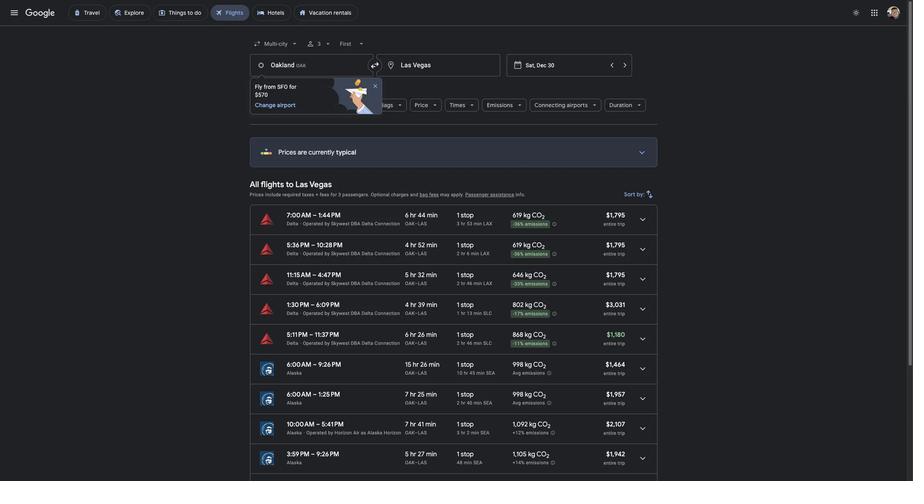 Task type: vqa. For each thing, say whether or not it's contained in the screenshot.


Task type: describe. For each thing, give the bounding box(es) containing it.
min inside 1 stop 2 hr 46 min slc
[[474, 341, 482, 346]]

alaska down '10:00 am' text field
[[287, 430, 302, 436]]

optional
[[371, 192, 390, 198]]

layover (1 of 1) is a 2 hr 40 min layover at seattle-tacoma international airport in seattle. element
[[457, 400, 509, 406]]

main menu image
[[10, 8, 19, 18]]

taxes
[[302, 192, 315, 198]]

alaska for 5 hr 27 min
[[287, 460, 302, 466]]

leaves oakland international airport at 6:00 am on saturday, december 30 and arrives at harry reid international airport at 9:26 pm on saturday, december 30. element
[[287, 361, 341, 369]]

prices for prices are currently typical
[[279, 149, 296, 157]]

Departure time: 7:00 AM. text field
[[287, 212, 311, 220]]

connecting
[[535, 102, 566, 109]]

flight details. leaves oakland international airport at 5:11 pm on saturday, december 30 and arrives at harry reid international airport at 11:37 pm on saturday, december 30. image
[[634, 329, 653, 349]]

1,105
[[513, 451, 527, 459]]

44
[[418, 212, 426, 220]]

1 stop flight. element for 15 hr 26 min
[[457, 361, 474, 370]]

skywest for 1:44 pm
[[331, 221, 350, 227]]

1 stop flight. element for 4 hr 52 min
[[457, 241, 474, 251]]

– right the 5:11 pm
[[310, 331, 313, 339]]

10:28 pm
[[317, 241, 343, 249]]

kg for 5 hr 27 min
[[529, 451, 536, 459]]

1 fees from the left
[[320, 192, 330, 198]]

min inside 4 hr 39 min oak – las
[[427, 301, 438, 309]]

las for 7 hr 41 min
[[418, 430, 427, 436]]

998 for 7 hr 25 min
[[513, 391, 524, 399]]

hr inside 5 hr 27 min oak – las
[[411, 451, 417, 459]]

operated by horizon air as alaska horizon
[[307, 430, 402, 436]]

619 for 6 hr 44 min
[[513, 212, 523, 220]]

7:00 am
[[287, 212, 311, 220]]

oak for 5 hr 27 min
[[405, 460, 415, 466]]

flights
[[261, 180, 284, 190]]

– inside 15 hr 26 min oak – las
[[415, 371, 418, 376]]

4 hr 39 min oak – las
[[405, 301, 438, 316]]

apply.
[[451, 192, 464, 198]]

total duration 6 hr 26 min. element
[[405, 331, 457, 340]]

hr inside 15 hr 26 min oak – las
[[413, 361, 419, 369]]

hr inside 1 stop 2 hr 46 min lax
[[461, 281, 466, 286]]

– inside 7 hr 25 min oak – las
[[415, 400, 418, 406]]

oak for 4 hr 52 min
[[405, 251, 415, 257]]

$1,957
[[607, 391, 626, 399]]

emissions button
[[483, 96, 527, 115]]

las for 6 hr 26 min
[[418, 341, 427, 346]]

flight details. leaves oakland international airport at 7:00 am on saturday, december 30 and arrives at harry reid international airport at 1:44 pm on saturday, december 30. image
[[634, 210, 653, 229]]

+12% emissions
[[513, 430, 549, 436]]

assistance
[[491, 192, 515, 198]]

slc for 868
[[484, 341, 493, 346]]

avg emissions for $1,464
[[513, 371, 546, 376]]

1180 US dollars text field
[[607, 331, 626, 339]]

 image for 5:11 pm
[[300, 341, 302, 346]]

15
[[405, 361, 412, 369]]

- for 6 hr 44 min
[[514, 222, 515, 227]]

6:00 am – 1:25 pm alaska
[[287, 391, 340, 406]]

min inside 1 stop 2 hr 46 min lax
[[474, 281, 482, 286]]

air
[[354, 430, 360, 436]]

40
[[467, 400, 473, 406]]

min inside '1 stop 10 hr 45 min sea'
[[477, 371, 485, 376]]

2 inside the 1 stop 2 hr 6 min lax
[[457, 251, 460, 257]]

all for all flights to las vegas
[[250, 180, 259, 190]]

3 inside 1 stop 3 hr 53 min lax
[[457, 221, 460, 227]]

hr inside 4 hr 39 min oak – las
[[411, 301, 417, 309]]

co for 6 hr 26 min
[[534, 331, 544, 339]]

oak for 6 hr 44 min
[[405, 221, 415, 227]]

39
[[418, 301, 425, 309]]

17%
[[515, 311, 524, 317]]

– left 1:44 pm at top left
[[313, 212, 317, 220]]

connecting airports
[[535, 102, 588, 109]]

$1,180
[[607, 331, 626, 339]]

bag
[[420, 192, 428, 198]]

operated by skywest dba delta connection for 6:09 pm
[[303, 311, 400, 316]]

for inside all flights to las vegas main content
[[331, 192, 337, 198]]

fly
[[255, 84, 263, 90]]

- for 4 hr 52 min
[[514, 251, 515, 257]]

hr inside '1 stop 10 hr 45 min sea'
[[464, 371, 469, 376]]

2 horizon from the left
[[384, 430, 402, 436]]

stops, not selected image
[[298, 96, 331, 115]]

5:41 pm
[[322, 421, 344, 429]]

36% for 6 hr 44 min
[[515, 222, 524, 227]]

2 inside 802 kg co 2
[[544, 304, 547, 310]]

hr inside '4 hr 52 min oak – las'
[[411, 241, 417, 249]]

10
[[457, 371, 463, 376]]

airlines button
[[334, 96, 373, 115]]

1 for 15 hr 26 min
[[457, 361, 460, 369]]

times
[[450, 102, 466, 109]]

to
[[286, 180, 294, 190]]

1 horizon from the left
[[335, 430, 352, 436]]

– inside the 6:00 am – 1:25 pm alaska
[[313, 391, 317, 399]]

trip for 4 hr 52 min
[[618, 251, 626, 257]]

hr inside the 1 stop 2 hr 6 min lax
[[461, 251, 466, 257]]

entire for 4 hr 52 min
[[604, 251, 617, 257]]

4 hr 52 min oak – las
[[405, 241, 438, 257]]

flight details. leaves oakland international airport at 10:00 am on saturday, december 30 and arrives at harry reid international airport at 5:41 pm on saturday, december 30. image
[[634, 419, 653, 438]]

802 kg co 2
[[513, 301, 547, 310]]

price
[[415, 102, 429, 109]]

– inside 5 hr 32 min oak – las
[[415, 281, 418, 286]]

duration
[[610, 102, 633, 109]]

avg emissions for $1,957
[[513, 400, 546, 406]]

prices include required taxes + fees for 3 passengers. optional charges and bag fees may apply. passenger assistance
[[250, 192, 515, 198]]

vegas
[[310, 180, 332, 190]]

hr inside 6 hr 26 min oak – las
[[411, 331, 417, 339]]

2 inside '646 kg co 2'
[[544, 274, 547, 281]]

802
[[513, 301, 524, 309]]

868 kg co 2
[[513, 331, 547, 340]]

1:44 pm
[[318, 212, 341, 220]]

Departure time: 5:11 PM. text field
[[287, 331, 308, 339]]

hr inside 5 hr 32 min oak – las
[[411, 271, 417, 279]]

leaves oakland international airport at 5:11 pm on saturday, december 30 and arrives at harry reid international airport at 11:37 pm on saturday, december 30. element
[[287, 331, 339, 339]]

– inside 5 hr 27 min oak – las
[[415, 460, 418, 466]]

2 inside 868 kg co 2
[[544, 334, 547, 340]]

co for 7 hr 41 min
[[538, 421, 548, 429]]

entire for 5 hr 27 min
[[604, 461, 617, 466]]

3 inside 1 stop 3 hr 2 min sea
[[457, 430, 460, 436]]

2 inside "1,092 kg co 2"
[[548, 423, 551, 430]]

3 inside popup button
[[318, 41, 321, 47]]

las for 4 hr 52 min
[[418, 251, 427, 257]]

passenger
[[466, 192, 489, 198]]

stop for 4 hr 52 min
[[461, 241, 474, 249]]

sfo
[[278, 84, 288, 90]]

+14% emissions
[[513, 460, 549, 466]]

kg for 7 hr 41 min
[[530, 421, 537, 429]]

41
[[418, 421, 424, 429]]

+14%
[[513, 460, 525, 466]]

for inside fly from sfo for $570 change airport
[[289, 84, 297, 90]]

$1,795 for 4 hr 52 min
[[607, 241, 626, 249]]

min inside 1 stop 3 hr 2 min sea
[[471, 430, 480, 436]]

min inside 5 hr 27 min oak – las
[[427, 451, 437, 459]]

6:00 am – 9:26 pm alaska
[[287, 361, 341, 376]]

Arrival time: 10:28 PM. text field
[[317, 241, 343, 249]]

1 for 7 hr 41 min
[[457, 421, 460, 429]]

filters
[[273, 102, 289, 109]]

Departure time: 5:36 PM. text field
[[287, 241, 310, 249]]

11%
[[515, 341, 524, 347]]

arrival time: 9:26 pm. text field for 6:00 am
[[319, 361, 341, 369]]

lax for 6 hr 44 min
[[484, 221, 493, 227]]

hr inside 1 stop 3 hr 53 min lax
[[461, 221, 466, 227]]

7 for 7 hr 25 min
[[405, 391, 409, 399]]

add flight
[[260, 86, 286, 93]]

11:15 am
[[287, 271, 311, 279]]

2107 US dollars text field
[[607, 421, 626, 429]]

min inside 1 stop 2 hr 40 min sea
[[474, 400, 482, 406]]

2 inside 1 stop 2 hr 46 min lax
[[457, 281, 460, 286]]

9:26 pm for 3:59 pm
[[317, 451, 340, 459]]

619 kg co 2 for 4 hr 52 min
[[513, 241, 545, 251]]

1942 US dollars text field
[[607, 451, 626, 459]]

3:59 pm – 9:26 pm alaska
[[287, 451, 340, 466]]

4 for 4 hr 52 min
[[405, 241, 409, 249]]

alaska right as
[[368, 430, 383, 436]]

leaves oakland international airport at 11:15 am on saturday, december 30 and arrives at harry reid international airport at 4:47 pm on saturday, december 30. element
[[287, 271, 341, 279]]

-11% emissions
[[514, 341, 548, 347]]

hr inside "7 hr 41 min oak – las"
[[410, 421, 416, 429]]

operated for 1:30 pm
[[303, 311, 324, 316]]

– inside '4 hr 52 min oak – las'
[[415, 251, 418, 257]]

15 hr 26 min oak – las
[[405, 361, 440, 376]]

min inside 1 stop 3 hr 53 min lax
[[474, 221, 482, 227]]

- for 4 hr 39 min
[[514, 311, 515, 317]]

min inside the 1 stop 48 min sea
[[464, 460, 473, 466]]

trip for 7 hr 41 min
[[618, 431, 626, 436]]

sea for 7 hr 41 min
[[481, 430, 490, 436]]

prices for prices include required taxes + fees for 3 passengers. optional charges and bag fees may apply. passenger assistance
[[250, 192, 264, 198]]

2 inside 1 stop 3 hr 2 min sea
[[467, 430, 470, 436]]

add flight button
[[250, 83, 295, 96]]

leaves oakland international airport at 3:59 pm on saturday, december 30 and arrives at harry reid international airport at 9:26 pm on saturday, december 30. element
[[287, 451, 340, 459]]

trip for 5 hr 32 min
[[618, 281, 626, 287]]

all filters
[[265, 102, 289, 109]]

kg for 4 hr 52 min
[[524, 241, 531, 249]]

stop for 6 hr 44 min
[[461, 212, 474, 220]]

$1,464
[[606, 361, 626, 369]]

$1,464 entire trip
[[604, 361, 626, 376]]

may
[[441, 192, 450, 198]]

hr inside 1 stop 2 hr 46 min slc
[[461, 341, 466, 346]]

5:36 pm
[[287, 241, 310, 249]]

1,092
[[513, 421, 528, 429]]

operated for 7:00 am
[[303, 221, 324, 227]]

operated by skywest dba delta connection for 4:47 pm
[[303, 281, 400, 286]]

are
[[298, 149, 307, 157]]

$3,031 entire trip
[[604, 301, 626, 317]]

7:00 am – 1:44 pm
[[287, 212, 341, 220]]

1 stop flight. element for 4 hr 39 min
[[457, 301, 474, 310]]

all flights to las vegas
[[250, 180, 332, 190]]

2 inside 1 stop 2 hr 40 min sea
[[457, 400, 460, 406]]

Departure time: 3:59 PM. text field
[[287, 451, 310, 459]]

25
[[418, 391, 425, 399]]

6 hr 44 min oak – las
[[405, 212, 438, 227]]

skywest for 10:28 pm
[[331, 251, 350, 257]]

1 for 6 hr 26 min
[[457, 331, 460, 339]]

min inside "7 hr 41 min oak – las"
[[426, 421, 436, 429]]

all filters button
[[250, 96, 295, 115]]

and
[[410, 192, 419, 198]]

min inside 6 hr 44 min oak – las
[[427, 212, 438, 220]]

layover (1 of 1) is a 2 hr 46 min layover at salt lake city international airport in salt lake city. element
[[457, 340, 509, 347]]

co for 4 hr 52 min
[[533, 241, 542, 249]]

kg for 7 hr 25 min
[[525, 391, 532, 399]]

oak for 5 hr 32 min
[[405, 281, 415, 286]]

total duration 4 hr 39 min. element
[[405, 301, 457, 310]]

by for 11:37 pm
[[325, 341, 330, 346]]

connection for 6 hr 26 min
[[375, 341, 400, 346]]

charges
[[391, 192, 409, 198]]

flight details. leaves oakland international airport at 6:00 am on saturday, december 30 and arrives at harry reid international airport at 1:25 pm on saturday, december 30. image
[[634, 389, 653, 408]]

more details image
[[633, 143, 652, 162]]

change appearance image
[[847, 3, 867, 22]]

7 hr 25 min oak – las
[[405, 391, 437, 406]]

hr inside 1 stop 3 hr 2 min sea
[[461, 430, 466, 436]]

sort by: button
[[621, 185, 658, 204]]

$2,107
[[607, 421, 626, 429]]

Departure time: 6:00 AM. text field
[[287, 361, 312, 369]]

kg for 6 hr 44 min
[[524, 212, 531, 220]]

loading results progress bar
[[0, 25, 908, 27]]

1 stop flight. element for 6 hr 44 min
[[457, 212, 474, 221]]

min inside 15 hr 26 min oak – las
[[429, 361, 440, 369]]

sea for 15 hr 26 min
[[487, 371, 496, 376]]

arrival time: 9:26 pm. text field for 3:59 pm
[[317, 451, 340, 459]]

– inside 6 hr 26 min oak – las
[[415, 341, 418, 346]]

6 for 6 hr 26 min
[[405, 331, 409, 339]]

3:59 pm
[[287, 451, 310, 459]]

868
[[513, 331, 524, 339]]

alaska for 7 hr 25 min
[[287, 400, 302, 406]]

5:36 pm – 10:28 pm
[[287, 241, 343, 249]]

26 for 6
[[418, 331, 425, 339]]

layover (1 of 1) is a 48 min layover at seattle-tacoma international airport in seattle. element
[[457, 460, 509, 466]]

Arrival time: 1:25 PM. text field
[[319, 391, 340, 399]]

5:11 pm
[[287, 331, 308, 339]]

avg for 7 hr 25 min
[[513, 400, 521, 406]]

min inside 7 hr 25 min oak – las
[[427, 391, 437, 399]]



Task type: locate. For each thing, give the bounding box(es) containing it.
0 vertical spatial all
[[265, 102, 272, 109]]

1 operated by skywest dba delta connection from the top
[[303, 221, 400, 227]]

avg
[[513, 371, 521, 376], [513, 400, 521, 406]]

0 vertical spatial $1,795
[[607, 212, 626, 220]]

6 up 15
[[405, 331, 409, 339]]

998 kg co 2 for $1,957
[[513, 391, 547, 400]]

operated down 1:30 pm – 6:09 pm
[[303, 311, 324, 316]]

min right '13'
[[474, 311, 482, 316]]

skywest for 4:47 pm
[[331, 281, 350, 286]]

10 1 from the top
[[457, 451, 460, 459]]

Arrival time: 4:47 PM. text field
[[318, 271, 341, 279]]

hr inside 7 hr 25 min oak – las
[[410, 391, 416, 399]]

46
[[467, 281, 473, 286], [467, 341, 473, 346]]

stop for 4 hr 39 min
[[461, 301, 474, 309]]

flight
[[272, 86, 286, 93]]

slc
[[484, 311, 493, 316], [484, 341, 493, 346]]

5 connection from the top
[[375, 341, 400, 346]]

1 inside 1 stop 3 hr 53 min lax
[[457, 212, 460, 220]]

1 vertical spatial slc
[[484, 341, 493, 346]]

las down 25
[[418, 400, 427, 406]]

operated by skywest dba delta connection for 10:28 pm
[[303, 251, 400, 257]]

avg emissions
[[513, 371, 546, 376], [513, 400, 546, 406]]

2 998 from the top
[[513, 391, 524, 399]]

oak down total duration 4 hr 39 min. element
[[405, 311, 415, 316]]

stop inside 1 stop 2 hr 46 min lax
[[461, 271, 474, 279]]

-17% emissions
[[514, 311, 548, 317]]

oak inside 15 hr 26 min oak – las
[[405, 371, 415, 376]]

0 horizontal spatial all
[[250, 180, 259, 190]]

total duration 7 hr 41 min. element
[[405, 421, 457, 430]]

skywest down 6:09 pm text box
[[331, 311, 350, 316]]

3 stop from the top
[[461, 271, 474, 279]]

+12%
[[513, 430, 525, 436]]

$1,795
[[607, 212, 626, 220], [607, 241, 626, 249], [607, 271, 626, 279]]

slc inside 1 stop 1 hr 13 min slc
[[484, 311, 493, 316]]

7 inside "7 hr 41 min oak – las"
[[405, 421, 409, 429]]

1 vertical spatial 998
[[513, 391, 524, 399]]

$3,031
[[607, 301, 626, 309]]

9:26 pm for 6:00 am
[[319, 361, 341, 369]]

none search field containing add flight
[[250, 34, 658, 125]]

1 619 from the top
[[513, 212, 523, 220]]

connection left '4 hr 52 min oak – las'
[[375, 251, 400, 257]]

Arrival time: 6:09 PM. text field
[[316, 301, 340, 309]]

total duration 5 hr 27 min. element
[[405, 451, 457, 460]]

passenger assistance button
[[466, 192, 515, 198]]

$2,107 entire trip
[[604, 421, 626, 436]]

7 trip from the top
[[618, 401, 626, 406]]

1 vertical spatial 4
[[405, 301, 409, 309]]

2 oak from the top
[[405, 251, 415, 257]]

connection left 5 hr 32 min oak – las
[[375, 281, 400, 286]]

1 inside the 1 stop 2 hr 6 min lax
[[457, 241, 460, 249]]

6 hr 26 min oak – las
[[405, 331, 437, 346]]

stop inside 1 stop 1 hr 13 min slc
[[461, 301, 474, 309]]

2 1 stop flight. element from the top
[[457, 241, 474, 251]]

9 las from the top
[[418, 460, 427, 466]]

0 vertical spatial 619
[[513, 212, 523, 220]]

sea right 45
[[487, 371, 496, 376]]

leaves oakland international airport at 1:30 pm on saturday, december 30 and arrives at harry reid international airport at 6:09 pm on saturday, december 30. element
[[287, 301, 340, 309]]

5 inside 5 hr 27 min oak – las
[[405, 451, 409, 459]]

change airport button
[[255, 101, 310, 109]]

6 up 1 stop 2 hr 46 min lax
[[467, 251, 470, 257]]

sea inside 1 stop 3 hr 2 min sea
[[481, 430, 490, 436]]

2 -36% emissions from the top
[[514, 251, 548, 257]]

min right 32
[[427, 271, 437, 279]]

stop inside the 1 stop 2 hr 6 min lax
[[461, 241, 474, 249]]

 image for 11:15 am
[[300, 281, 302, 286]]

1 stop 3 hr 53 min lax
[[457, 212, 493, 227]]

2 stop from the top
[[461, 241, 474, 249]]

Arrival time: 9:26 PM. text field
[[319, 361, 341, 369], [317, 451, 340, 459]]

4
[[405, 241, 409, 249], [405, 301, 409, 309]]

$1,942
[[607, 451, 626, 459]]

3 entire from the top
[[604, 281, 617, 287]]

– left 1:25 pm text box
[[313, 391, 317, 399]]

– down total duration 4 hr 52 min. element
[[415, 251, 418, 257]]

2 4 from the top
[[405, 301, 409, 309]]

0 vertical spatial 6:00 am
[[287, 361, 312, 369]]

stop for 7 hr 25 min
[[461, 391, 474, 399]]

2 vertical spatial  image
[[300, 341, 302, 346]]

7 las from the top
[[418, 400, 427, 406]]

sea right 48
[[474, 460, 483, 466]]

4 left 52
[[405, 241, 409, 249]]

trip inside $1,180 entire trip
[[618, 341, 626, 347]]

connection down prices include required taxes + fees for 3 passengers. optional charges and bag fees may apply. passenger assistance
[[375, 221, 400, 227]]

1 down 10 at the right bottom
[[457, 391, 460, 399]]

2 - from the top
[[514, 251, 515, 257]]

8 stop from the top
[[461, 421, 474, 429]]

entire inside $1,180 entire trip
[[604, 341, 617, 347]]

1 up layover (1 of 1) is a 3 hr 2 min layover at seattle-tacoma international airport in seattle. "element"
[[457, 421, 460, 429]]

46 inside 1 stop 2 hr 46 min slc
[[467, 341, 473, 346]]

las inside 7 hr 25 min oak – las
[[418, 400, 427, 406]]

0 vertical spatial avg emissions
[[513, 371, 546, 376]]

Departure time: 6:00 AM. text field
[[287, 391, 312, 399]]

3  image from the top
[[300, 341, 302, 346]]

lax up 1 stop 2 hr 46 min lax
[[481, 251, 490, 257]]

0 vertical spatial $1,795 entire trip
[[604, 212, 626, 227]]

0 vertical spatial 1795 us dollars text field
[[607, 241, 626, 249]]

619 kg co 2
[[513, 212, 545, 221], [513, 241, 545, 251]]

3 button
[[304, 34, 335, 53]]

 image for 1:30 pm
[[300, 311, 302, 316]]

oak down 15
[[405, 371, 415, 376]]

5 1 stop flight. element from the top
[[457, 331, 474, 340]]

1 vertical spatial 998 kg co 2
[[513, 391, 547, 400]]

7 1 stop flight. element from the top
[[457, 391, 474, 400]]

hr inside 1 stop 1 hr 13 min slc
[[461, 311, 466, 316]]

1 vertical spatial 46
[[467, 341, 473, 346]]

co inside the 1,105 kg co 2
[[537, 451, 547, 459]]

operated down leaves oakland international airport at 5:11 pm on saturday, december 30 and arrives at harry reid international airport at 11:37 pm on saturday, december 30. element
[[303, 341, 324, 346]]

3 operated by skywest dba delta connection from the top
[[303, 281, 400, 286]]

dba for 5:11 pm – 11:37 pm
[[351, 341, 361, 346]]

alaska down departure time: 6:00 am. text box
[[287, 400, 302, 406]]

0 vertical spatial 998
[[513, 361, 524, 369]]

1 up 48
[[457, 451, 460, 459]]

- down 802
[[514, 311, 515, 317]]

kg inside '646 kg co 2'
[[526, 271, 533, 279]]

0 vertical spatial 998 kg co 2
[[513, 361, 547, 370]]

sea inside the 1 stop 48 min sea
[[474, 460, 483, 466]]

2 36% from the top
[[515, 251, 524, 257]]

1 vertical spatial $1,795 entire trip
[[604, 241, 626, 257]]

dba for 1:30 pm – 6:09 pm
[[351, 311, 361, 316]]

13
[[467, 311, 473, 316]]

Departure time: 10:00 AM. text field
[[287, 421, 315, 429]]

1 horizontal spatial all
[[265, 102, 272, 109]]

operated for 11:15 am
[[303, 281, 324, 286]]

layover (1 of 1) is a 2 hr 46 min layover at los angeles international airport in los angeles. element
[[457, 280, 509, 287]]

flight details. leaves oakland international airport at 6:00 am on saturday, december 30 and arrives at harry reid international airport at 9:26 pm on saturday, december 30. image
[[634, 359, 653, 378]]

1 619 kg co 2 from the top
[[513, 212, 545, 221]]

entire down $1,795 text box
[[604, 222, 617, 227]]

1 horizontal spatial fees
[[430, 192, 439, 198]]

operated by skywest dba delta connection
[[303, 221, 400, 227], [303, 251, 400, 257], [303, 281, 400, 286], [303, 311, 400, 316], [303, 341, 400, 346]]

times button
[[445, 96, 479, 115]]

as
[[361, 430, 366, 436]]

-36% emissions for 6 hr 44 min
[[514, 222, 548, 227]]

4 las from the top
[[418, 311, 427, 316]]

– down 41
[[415, 430, 418, 436]]

1 vertical spatial $1,795
[[607, 241, 626, 249]]

1 stop flight. element
[[457, 212, 474, 221], [457, 241, 474, 251], [457, 271, 474, 280], [457, 301, 474, 310], [457, 331, 474, 340], [457, 361, 474, 370], [457, 391, 474, 400], [457, 421, 474, 430], [457, 451, 474, 460]]

1 vertical spatial  image
[[300, 311, 302, 316]]

total duration 6 hr 44 min. element
[[405, 212, 457, 221]]

1 998 kg co 2 from the top
[[513, 361, 547, 370]]

1 stop flight. element up 40
[[457, 391, 474, 400]]

– right 1:30 pm on the bottom of the page
[[311, 301, 315, 309]]

skywest
[[331, 221, 350, 227], [331, 251, 350, 257], [331, 281, 350, 286], [331, 311, 350, 316], [331, 341, 350, 346]]

1 vertical spatial 1795 us dollars text field
[[607, 271, 626, 279]]

operated for 5:11 pm
[[303, 341, 324, 346]]

las for 4 hr 39 min
[[418, 311, 427, 316]]

1464 US dollars text field
[[606, 361, 626, 369]]

1:30 pm – 6:09 pm
[[287, 301, 340, 309]]

Departure time: 11:15 AM. text field
[[287, 271, 311, 279]]

 image down 5:36 pm
[[300, 251, 302, 257]]

alaska
[[287, 371, 302, 376], [287, 400, 302, 406], [287, 430, 302, 436], [368, 430, 383, 436], [287, 460, 302, 466]]

operated down leaves oakland international airport at 10:00 am on saturday, december 30 and arrives at harry reid international airport at 5:41 pm on saturday, december 30. element
[[307, 430, 327, 436]]

0 vertical spatial -36% emissions
[[514, 222, 548, 227]]

1 stop flight. element down the 1 stop 2 hr 6 min lax
[[457, 271, 474, 280]]

2 entire from the top
[[604, 251, 617, 257]]

9:26 pm up 1:25 pm
[[319, 361, 341, 369]]

5 entire from the top
[[604, 341, 617, 347]]

hr inside 1 stop 2 hr 40 min sea
[[461, 400, 466, 406]]

46 up '1 stop 10 hr 45 min sea'
[[467, 341, 473, 346]]

entire for 7 hr 25 min
[[604, 401, 617, 406]]

2 619 kg co 2 from the top
[[513, 241, 545, 251]]

layover (1 of 1) is a 1 hr 13 min layover at salt lake city international airport in salt lake city. element
[[457, 310, 509, 317]]

all inside all flights to las vegas main content
[[250, 180, 259, 190]]

all left flights
[[250, 180, 259, 190]]

1 stop flight. element down '13'
[[457, 331, 474, 340]]

dba for 7:00 am – 1:44 pm
[[351, 221, 361, 227]]

las
[[418, 221, 427, 227], [418, 251, 427, 257], [418, 281, 427, 286], [418, 311, 427, 316], [418, 341, 427, 346], [418, 371, 427, 376], [418, 400, 427, 406], [418, 430, 427, 436], [418, 460, 427, 466]]

1795 us dollars text field left flight details. leaves oakland international airport at 11:15 am on saturday, december 30 and arrives at harry reid international airport at 4:47 pm on saturday, december 30. icon
[[607, 271, 626, 279]]

layover (1 of 1) is a 10 hr 45 min layover at seattle-tacoma international airport in seattle. element
[[457, 370, 509, 376]]

flight details. leaves oakland international airport at 1:30 pm on saturday, december 30 and arrives at harry reid international airport at 6:09 pm on saturday, december 30. image
[[634, 300, 653, 319]]

connection
[[375, 221, 400, 227], [375, 251, 400, 257], [375, 281, 400, 286], [375, 311, 400, 316], [375, 341, 400, 346]]

4 skywest from the top
[[331, 311, 350, 316]]

4 inside '4 hr 52 min oak – las'
[[405, 241, 409, 249]]

6 las from the top
[[418, 371, 427, 376]]

required
[[283, 192, 301, 198]]

stop for 15 hr 26 min
[[461, 361, 474, 369]]

- for 5 hr 32 min
[[514, 281, 515, 287]]

1 up layover (1 of 1) is a 2 hr 6 min layover at los angeles international airport in los angeles. element
[[457, 241, 460, 249]]

sea
[[487, 371, 496, 376], [484, 400, 493, 406], [481, 430, 490, 436], [474, 460, 483, 466]]

oak down total duration 7 hr 41 min. "element"
[[405, 430, 415, 436]]

32
[[418, 271, 425, 279]]

all inside all filters button
[[265, 102, 272, 109]]

4 left 39
[[405, 301, 409, 309]]

1 horizontal spatial for
[[331, 192, 337, 198]]

connection for 5 hr 32 min
[[375, 281, 400, 286]]

co inside '646 kg co 2'
[[534, 271, 544, 279]]

998 for 15 hr 26 min
[[513, 361, 524, 369]]

1 vertical spatial  image
[[300, 281, 302, 286]]

1 dba from the top
[[351, 221, 361, 227]]

2 inside the 1,105 kg co 2
[[547, 453, 550, 460]]

11:15 am – 4:47 pm
[[287, 271, 341, 279]]

6:00 am for 9:26 pm
[[287, 361, 312, 369]]

stop inside 1 stop 2 hr 40 min sea
[[461, 391, 474, 399]]

hr inside 6 hr 44 min oak – las
[[411, 212, 417, 220]]

1 998 from the top
[[513, 361, 524, 369]]

6 1 from the top
[[457, 331, 460, 339]]

alaska inside 3:59 pm – 9:26 pm alaska
[[287, 460, 302, 466]]

skywest down 4:47 pm text box
[[331, 281, 350, 286]]

lax right 53
[[484, 221, 493, 227]]

6 oak from the top
[[405, 371, 415, 376]]

2 vertical spatial $1,795 entire trip
[[604, 271, 626, 287]]

arrival time: 9:26 pm. text field right departure time: 3:59 pm. text field
[[317, 451, 340, 459]]

1 stop 1 hr 13 min slc
[[457, 301, 493, 316]]

 image
[[300, 251, 302, 257], [300, 281, 302, 286]]

5 operated by skywest dba delta connection from the top
[[303, 341, 400, 346]]

6 trip from the top
[[618, 371, 626, 376]]

1 stop 2 hr 46 min lax
[[457, 271, 493, 286]]

1 stop flight. element for 7 hr 25 min
[[457, 391, 474, 400]]

$1,795 entire trip for 6 hr 44 min
[[604, 212, 626, 227]]

layover (1 of 1) is a 2 hr 6 min layover at los angeles international airport in los angeles. element
[[457, 251, 509, 257]]

2 fees from the left
[[430, 192, 439, 198]]

las down 39
[[418, 311, 427, 316]]

36%
[[515, 222, 524, 227], [515, 251, 524, 257]]

8 1 from the top
[[457, 391, 460, 399]]

Departure text field
[[526, 55, 605, 76]]

2 operated by skywest dba delta connection from the top
[[303, 251, 400, 257]]

3 trip from the top
[[618, 281, 626, 287]]

1 horizontal spatial prices
[[279, 149, 296, 157]]

sea inside 1 stop 2 hr 40 min sea
[[484, 400, 493, 406]]

9:26 pm inside 3:59 pm – 9:26 pm alaska
[[317, 451, 340, 459]]

co inside 868 kg co 2
[[534, 331, 544, 339]]

53
[[467, 221, 473, 227]]

2 998 kg co 2 from the top
[[513, 391, 547, 400]]

hr left 52
[[411, 241, 417, 249]]

4 inside 4 hr 39 min oak – las
[[405, 301, 409, 309]]

lax up 1 stop 1 hr 13 min slc
[[484, 281, 493, 286]]

min inside the 1 stop 2 hr 6 min lax
[[471, 251, 480, 257]]

1795 US dollars text field
[[607, 212, 626, 220]]

– inside 4 hr 39 min oak – las
[[415, 311, 418, 316]]

4 for 4 hr 39 min
[[405, 301, 409, 309]]

0 vertical spatial 5
[[405, 271, 409, 279]]

stop inside 1 stop 3 hr 53 min lax
[[461, 212, 474, 220]]

all left filters
[[265, 102, 272, 109]]

11:37 pm
[[315, 331, 339, 339]]

dba for 11:15 am – 4:47 pm
[[351, 281, 361, 286]]

1 horizontal spatial horizon
[[384, 430, 402, 436]]

oak inside 5 hr 27 min oak – las
[[405, 460, 415, 466]]

0 horizontal spatial horizon
[[335, 430, 352, 436]]

1 vertical spatial all
[[250, 180, 259, 190]]

None text field
[[250, 54, 374, 76]]

leaves oakland international airport at 6:00 am on saturday, december 30 and arrives at harry reid international airport at 1:25 pm on saturday, december 30. element
[[287, 391, 340, 399]]

trip down $3,031 text field
[[618, 311, 626, 317]]

5:11 pm – 11:37 pm
[[287, 331, 339, 339]]

entire down the $1,180
[[604, 341, 617, 347]]

connection for 4 hr 39 min
[[375, 311, 400, 316]]

7 oak from the top
[[405, 400, 415, 406]]

7
[[405, 391, 409, 399], [405, 421, 409, 429]]

kg inside "1,092 kg co 2"
[[530, 421, 537, 429]]

Arrival time: 1:44 PM. text field
[[318, 212, 341, 220]]

prices are currently typical
[[279, 149, 357, 157]]

avg emissions up "1,092 kg co 2"
[[513, 400, 546, 406]]

1 avg from the top
[[513, 371, 521, 376]]

3031 US dollars text field
[[607, 301, 626, 309]]

$1,795 entire trip for 5 hr 32 min
[[604, 271, 626, 287]]

0 vertical spatial lax
[[484, 221, 493, 227]]

sea right 40
[[484, 400, 493, 406]]

– down 'total duration 15 hr 26 min.' element
[[415, 371, 418, 376]]

Arrival time: 5:41 PM. text field
[[322, 421, 344, 429]]

3
[[318, 41, 321, 47], [339, 192, 341, 198], [457, 221, 460, 227], [457, 430, 460, 436]]

2 $1,795 entire trip from the top
[[604, 241, 626, 257]]

1 4 from the top
[[405, 241, 409, 249]]

entire inside '$1,942 entire trip'
[[604, 461, 617, 466]]

total duration 4 hr 52 min. element
[[405, 241, 457, 251]]

– inside 6 hr 44 min oak – las
[[415, 221, 418, 227]]

entire inside the $1,464 entire trip
[[604, 371, 617, 376]]

1 vertical spatial lax
[[481, 251, 490, 257]]

2 avg from the top
[[513, 400, 521, 406]]

9 entire from the top
[[604, 461, 617, 466]]

0 vertical spatial for
[[289, 84, 297, 90]]

1 vertical spatial 619
[[513, 241, 523, 249]]

0 vertical spatial 7
[[405, 391, 409, 399]]

slc for 802
[[484, 311, 493, 316]]

2 trip from the top
[[618, 251, 626, 257]]

flight details. leaves oakland international airport at 5:36 pm on saturday, december 30 and arrives at harry reid international airport at 10:28 pm on saturday, december 30. image
[[634, 240, 653, 259]]

min up 1 stop 1 hr 13 min slc
[[474, 281, 482, 286]]

trip for 15 hr 26 min
[[618, 371, 626, 376]]

min inside 6 hr 26 min oak – las
[[427, 331, 437, 339]]

None text field
[[377, 54, 501, 76]]

all
[[265, 102, 272, 109], [250, 180, 259, 190]]

oak inside 7 hr 25 min oak – las
[[405, 400, 415, 406]]

1 skywest from the top
[[331, 221, 350, 227]]

close image
[[372, 83, 379, 89]]

– inside 3:59 pm – 9:26 pm alaska
[[311, 451, 315, 459]]

min right 41
[[426, 421, 436, 429]]

las for 6 hr 44 min
[[418, 221, 427, 227]]

$1,795 entire trip for 4 hr 52 min
[[604, 241, 626, 257]]

1 stop flight. element up 48
[[457, 451, 474, 460]]

stop inside '1 stop 10 hr 45 min sea'
[[461, 361, 474, 369]]

stop
[[461, 212, 474, 220], [461, 241, 474, 249], [461, 271, 474, 279], [461, 301, 474, 309], [461, 331, 474, 339], [461, 361, 474, 369], [461, 391, 474, 399], [461, 421, 474, 429], [461, 451, 474, 459]]

0 vertical spatial 4
[[405, 241, 409, 249]]

operated for 5:36 pm
[[303, 251, 324, 257]]

co for 4 hr 39 min
[[534, 301, 544, 309]]

6 entire from the top
[[604, 371, 617, 376]]

min up the 1 stop 48 min sea
[[471, 430, 480, 436]]

1 vertical spatial 6
[[467, 251, 470, 257]]

3 $1,795 from the top
[[607, 271, 626, 279]]

alaska down departure time: 3:59 pm. text field
[[287, 460, 302, 466]]

– left 4:47 pm
[[313, 271, 317, 279]]

1 for 5 hr 27 min
[[457, 451, 460, 459]]

0 horizontal spatial prices
[[250, 192, 264, 198]]

price button
[[410, 96, 442, 115]]

9 1 from the top
[[457, 421, 460, 429]]

by down 4:47 pm text box
[[325, 281, 330, 286]]

flight details. leaves oakland international airport at 11:15 am on saturday, december 30 and arrives at harry reid international airport at 4:47 pm on saturday, december 30. image
[[634, 270, 653, 289]]

5 skywest from the top
[[331, 341, 350, 346]]

None field
[[250, 37, 302, 51], [337, 37, 369, 51], [250, 37, 302, 51], [337, 37, 369, 51]]

stop for 7 hr 41 min
[[461, 421, 474, 429]]

0 vertical spatial 619 kg co 2
[[513, 212, 545, 221]]

0 vertical spatial 6
[[405, 212, 409, 220]]

6 inside 6 hr 26 min oak – las
[[405, 331, 409, 339]]

2 dba from the top
[[351, 251, 361, 257]]

avg up "1,092"
[[513, 400, 521, 406]]

horizon left "7 hr 41 min oak – las"
[[384, 430, 402, 436]]

operated by skywest dba delta connection down 4:47 pm text box
[[303, 281, 400, 286]]

8 las from the top
[[418, 430, 427, 436]]

oak inside 4 hr 39 min oak – las
[[405, 311, 415, 316]]

oak for 6 hr 26 min
[[405, 341, 415, 346]]

min right 53
[[474, 221, 482, 227]]

include
[[265, 192, 281, 198]]

1795 us dollars text field for 619
[[607, 241, 626, 249]]

1 vertical spatial avg emissions
[[513, 400, 546, 406]]

total duration 15 hr 26 min. element
[[405, 361, 457, 370]]

1 stop 2 hr 6 min lax
[[457, 241, 490, 257]]

entire for 15 hr 26 min
[[604, 371, 617, 376]]

2 connection from the top
[[375, 251, 400, 257]]

2 avg emissions from the top
[[513, 400, 546, 406]]

$1,795 left flight details. leaves oakland international airport at 11:15 am on saturday, december 30 and arrives at harry reid international airport at 4:47 pm on saturday, december 30. icon
[[607, 271, 626, 279]]

1 entire from the top
[[604, 222, 617, 227]]

1 vertical spatial 7
[[405, 421, 409, 429]]

0 vertical spatial avg
[[513, 371, 521, 376]]

kg for 15 hr 26 min
[[525, 361, 532, 369]]

646
[[513, 271, 524, 279]]

8 oak from the top
[[405, 430, 415, 436]]

oak inside 6 hr 26 min oak – las
[[405, 341, 415, 346]]

0 vertical spatial  image
[[300, 251, 302, 257]]

0 vertical spatial 9:26 pm
[[319, 361, 341, 369]]

7 hr 41 min oak – las
[[405, 421, 436, 436]]

1 for 5 hr 32 min
[[457, 271, 460, 279]]

1 vertical spatial 5
[[405, 451, 409, 459]]

Departure time: 1:30 PM. text field
[[287, 301, 309, 309]]

operated down 5:36 pm – 10:28 pm
[[303, 251, 324, 257]]

7 left 41
[[405, 421, 409, 429]]

las down 41
[[418, 430, 427, 436]]

1 stop 48 min sea
[[457, 451, 483, 466]]

bags
[[381, 102, 394, 109]]

2 1795 us dollars text field from the top
[[607, 271, 626, 279]]

2 6:00 am from the top
[[287, 391, 312, 399]]

kg inside 802 kg co 2
[[526, 301, 533, 309]]

las inside 4 hr 39 min oak – las
[[418, 311, 427, 316]]

oak inside "7 hr 41 min oak – las"
[[405, 430, 415, 436]]

2 $1,795 from the top
[[607, 241, 626, 249]]

hr up 1 stop 2 hr 46 min lax
[[461, 251, 466, 257]]

7 for 7 hr 41 min
[[405, 421, 409, 429]]

1 stop flight. element for 7 hr 41 min
[[457, 421, 474, 430]]

alaska down 6:00 am text field
[[287, 371, 302, 376]]

oak for 15 hr 26 min
[[405, 371, 415, 376]]

avg for 15 hr 26 min
[[513, 371, 521, 376]]

 image down 1:30 pm on the bottom of the page
[[300, 311, 302, 316]]

2 1 from the top
[[457, 241, 460, 249]]

5 1 from the top
[[457, 311, 460, 316]]

co for 6 hr 44 min
[[533, 212, 542, 220]]

 image down 7:00 am
[[300, 221, 302, 227]]

entire down $3,031 text field
[[604, 311, 617, 317]]

oak for 7 hr 25 min
[[405, 400, 415, 406]]

0 vertical spatial slc
[[484, 311, 493, 316]]

 image
[[300, 221, 302, 227], [300, 311, 302, 316], [300, 341, 302, 346]]

3 - from the top
[[514, 281, 515, 287]]

0 vertical spatial arrival time: 9:26 pm. text field
[[319, 361, 341, 369]]

trip inside '$1,942 entire trip'
[[618, 461, 626, 466]]

8 trip from the top
[[618, 431, 626, 436]]

$1,795 for 5 hr 32 min
[[607, 271, 626, 279]]

1 vertical spatial arrival time: 9:26 pm. text field
[[317, 451, 340, 459]]

min right 40
[[474, 400, 482, 406]]

hr up '1 stop 10 hr 45 min sea'
[[461, 341, 466, 346]]

1 vertical spatial prices
[[250, 192, 264, 198]]

2  image from the top
[[300, 281, 302, 286]]

26 inside 6 hr 26 min oak – las
[[418, 331, 425, 339]]

kg for 5 hr 32 min
[[526, 271, 533, 279]]

0 vertical spatial 36%
[[515, 222, 524, 227]]

all for all filters
[[265, 102, 272, 109]]

46 for 5 hr 32 min
[[467, 281, 473, 286]]

by down 10:28 pm
[[325, 251, 330, 257]]

trip
[[618, 222, 626, 227], [618, 251, 626, 257], [618, 281, 626, 287], [618, 311, 626, 317], [618, 341, 626, 347], [618, 371, 626, 376], [618, 401, 626, 406], [618, 431, 626, 436], [618, 461, 626, 466]]

0 vertical spatial  image
[[300, 221, 302, 227]]

1 stop flight. element for 5 hr 32 min
[[457, 271, 474, 280]]

1 stop 10 hr 45 min sea
[[457, 361, 496, 376]]

las for 5 hr 32 min
[[418, 281, 427, 286]]

2 inside 1 stop 2 hr 46 min slc
[[457, 341, 460, 346]]

fees
[[320, 192, 330, 198], [430, 192, 439, 198]]

4 entire from the top
[[604, 311, 617, 317]]

hr up 1 stop 1 hr 13 min slc
[[461, 281, 466, 286]]

4 trip from the top
[[618, 311, 626, 317]]

0 horizontal spatial fees
[[320, 192, 330, 198]]

currently
[[309, 149, 335, 157]]

1957 US dollars text field
[[607, 391, 626, 399]]

3 1 stop flight. element from the top
[[457, 271, 474, 280]]

4 1 stop flight. element from the top
[[457, 301, 474, 310]]

5 for 5 hr 27 min
[[405, 451, 409, 459]]

2 7 from the top
[[405, 421, 409, 429]]

1 inside 1 stop 2 hr 46 min lax
[[457, 271, 460, 279]]

27
[[418, 451, 425, 459]]

stop up layover (1 of 1) is a 2 hr 46 min layover at los angeles international airport in los angeles. element
[[461, 271, 474, 279]]

4 dba from the top
[[351, 311, 361, 316]]

lax inside the 1 stop 2 hr 6 min lax
[[481, 251, 490, 257]]

5 - from the top
[[514, 341, 515, 347]]

– left 5:41 pm text field
[[316, 421, 320, 429]]

7 inside 7 hr 25 min oak – las
[[405, 391, 409, 399]]

oak for 7 hr 41 min
[[405, 430, 415, 436]]

entire for 4 hr 39 min
[[604, 311, 617, 317]]

min inside 1 stop 1 hr 13 min slc
[[474, 311, 482, 316]]

–
[[313, 212, 317, 220], [415, 221, 418, 227], [311, 241, 315, 249], [415, 251, 418, 257], [313, 271, 317, 279], [415, 281, 418, 286], [311, 301, 315, 309], [415, 311, 418, 316], [310, 331, 313, 339], [415, 341, 418, 346], [313, 361, 317, 369], [415, 371, 418, 376], [313, 391, 317, 399], [415, 400, 418, 406], [316, 421, 320, 429], [415, 430, 418, 436], [311, 451, 315, 459], [415, 460, 418, 466]]

+
[[316, 192, 319, 198]]

total duration 5 hr 32 min. element
[[405, 271, 457, 280]]

2 slc from the top
[[484, 341, 493, 346]]

by down 5:41 pm
[[328, 430, 334, 436]]

operated by skywest dba delta connection for 1:44 pm
[[303, 221, 400, 227]]

leaves oakland international airport at 7:00 am on saturday, december 30 and arrives at harry reid international airport at 1:44 pm on saturday, december 30. element
[[287, 212, 341, 220]]

stop up the layover (1 of 1) is a 2 hr 46 min layover at salt lake city international airport in salt lake city. element
[[461, 331, 474, 339]]

las for 5 hr 27 min
[[418, 460, 427, 466]]

flight details. leaves oakland international airport at 3:59 pm on saturday, december 30 and arrives at harry reid international airport at 9:26 pm on saturday, december 30. image
[[634, 449, 653, 468]]

by down 6:09 pm
[[325, 311, 330, 316]]

1 1795 us dollars text field from the top
[[607, 241, 626, 249]]

26 right 15
[[421, 361, 428, 369]]

9 stop from the top
[[461, 451, 474, 459]]

trip for 4 hr 39 min
[[618, 311, 626, 317]]

3 1 from the top
[[457, 271, 460, 279]]

fly from sfo for $570 change airport
[[255, 84, 297, 109]]

stop for 6 hr 26 min
[[461, 331, 474, 339]]

6 inside the 1 stop 2 hr 6 min lax
[[467, 251, 470, 257]]

hr left 39
[[411, 301, 417, 309]]

layover (1 of 1) is a 3 hr 2 min layover at seattle-tacoma international airport in seattle. element
[[457, 430, 509, 436]]

1 36% from the top
[[515, 222, 524, 227]]

1 inside 1 stop 3 hr 2 min sea
[[457, 421, 460, 429]]

layover (1 of 1) is a 3 hr 53 min layover at los angeles international airport in los angeles. element
[[457, 221, 509, 227]]

 image for 7:00 am
[[300, 221, 302, 227]]

entire inside $1,957 entire trip
[[604, 401, 617, 406]]

dba for 5:36 pm – 10:28 pm
[[351, 251, 361, 257]]

6:00 am for 1:25 pm
[[287, 391, 312, 399]]

min inside '4 hr 52 min oak – las'
[[427, 241, 438, 249]]

2  image from the top
[[300, 311, 302, 316]]

None search field
[[250, 34, 658, 125]]

1 for 6 hr 44 min
[[457, 212, 460, 220]]

1 vertical spatial 36%
[[515, 251, 524, 257]]

3 $1,795 entire trip from the top
[[604, 271, 626, 287]]

619 kg co 2 down assistance
[[513, 212, 545, 221]]

1 inside the 1 stop 48 min sea
[[457, 451, 460, 459]]

1 46 from the top
[[467, 281, 473, 286]]

stop for 5 hr 27 min
[[461, 451, 474, 459]]

swap origin and destination. image
[[371, 61, 380, 70]]

1  image from the top
[[300, 251, 302, 257]]

bag fees button
[[420, 192, 439, 198]]

1 stop 2 hr 40 min sea
[[457, 391, 493, 406]]

lax
[[484, 221, 493, 227], [481, 251, 490, 257], [484, 281, 493, 286]]

-36% emissions for 4 hr 52 min
[[514, 251, 548, 257]]

1 for 4 hr 52 min
[[457, 241, 460, 249]]

sea up the 1 stop 48 min sea
[[481, 430, 490, 436]]

from
[[264, 84, 276, 90]]

1 inside 1 stop 2 hr 46 min slc
[[457, 331, 460, 339]]

stop up 45
[[461, 361, 474, 369]]

1 stop flight. element up 53
[[457, 212, 474, 221]]

8 entire from the top
[[604, 431, 617, 436]]

1 vertical spatial 9:26 pm
[[317, 451, 340, 459]]

0 vertical spatial 46
[[467, 281, 473, 286]]

1 vertical spatial 619 kg co 2
[[513, 241, 545, 251]]

co for 7 hr 25 min
[[534, 391, 544, 399]]

– inside 6:00 am – 9:26 pm alaska
[[313, 361, 317, 369]]

9:26 pm inside 6:00 am – 9:26 pm alaska
[[319, 361, 341, 369]]

oak up 15
[[405, 341, 415, 346]]

$1,795 entire trip up $3,031 text field
[[604, 271, 626, 287]]

1795 US dollars text field
[[607, 241, 626, 249], [607, 271, 626, 279]]

1 vertical spatial for
[[331, 192, 337, 198]]

5 hr 32 min oak – las
[[405, 271, 437, 286]]

0 horizontal spatial for
[[289, 84, 297, 90]]

5 las from the top
[[418, 341, 427, 346]]

las inside "7 hr 41 min oak – las"
[[418, 430, 427, 436]]

leaves oakland international airport at 5:36 pm on saturday, december 30 and arrives at harry reid international airport at 10:28 pm on saturday, december 30. element
[[287, 241, 343, 249]]

0 vertical spatial prices
[[279, 149, 296, 157]]

-36% emissions
[[514, 222, 548, 227], [514, 251, 548, 257]]

trip inside $2,107 entire trip
[[618, 431, 626, 436]]

2 vertical spatial $1,795
[[607, 271, 626, 279]]

2 skywest from the top
[[331, 251, 350, 257]]

1 stop flight. element down 53
[[457, 241, 474, 251]]

total duration 7 hr 25 min. element
[[405, 391, 457, 400]]

5 hr 27 min oak – las
[[405, 451, 437, 466]]

trip for 7 hr 25 min
[[618, 401, 626, 406]]

oak for 4 hr 39 min
[[405, 311, 415, 316]]

9 oak from the top
[[405, 460, 415, 466]]

las
[[296, 180, 308, 190]]

998 kg co 2 for $1,464
[[513, 361, 547, 370]]

1 las from the top
[[418, 221, 427, 227]]

las inside '4 hr 52 min oak – las'
[[418, 251, 427, 257]]

oak down total duration 5 hr 32 min. element
[[405, 281, 415, 286]]

4 oak from the top
[[405, 311, 415, 316]]

operated by skywest dba delta connection down arrival time: 11:37 pm. text box at left
[[303, 341, 400, 346]]

all flights to las vegas main content
[[250, 131, 658, 481]]

7 left 25
[[405, 391, 409, 399]]

skywest down 10:28 pm
[[331, 251, 350, 257]]

hr left '13'
[[461, 311, 466, 316]]

min inside 5 hr 32 min oak – las
[[427, 271, 437, 279]]

Arrival time: 11:37 PM. text field
[[315, 331, 339, 339]]

2 vertical spatial lax
[[484, 281, 493, 286]]

min down 4 hr 39 min oak – las
[[427, 331, 437, 339]]

0 vertical spatial 26
[[418, 331, 425, 339]]

trip inside $3,031 entire trip
[[618, 311, 626, 317]]

619 kg co 2 for 6 hr 44 min
[[513, 212, 545, 221]]

1 stop 2 hr 46 min slc
[[457, 331, 493, 346]]

sea for 7 hr 25 min
[[484, 400, 493, 406]]

leaves oakland international airport at 10:00 am on saturday, december 30 and arrives at harry reid international airport at 5:41 pm on saturday, december 30. element
[[287, 421, 344, 429]]

1,092 kg co 2
[[513, 421, 551, 430]]

3 las from the top
[[418, 281, 427, 286]]

3 connection from the top
[[375, 281, 400, 286]]

stop inside 1 stop 3 hr 2 min sea
[[461, 421, 474, 429]]

4 operated by skywest dba delta connection from the top
[[303, 311, 400, 316]]

oak inside '4 hr 52 min oak – las'
[[405, 251, 415, 257]]

– right departure time: 5:36 pm. text box
[[311, 241, 315, 249]]

oak down total duration 5 hr 27 min. element
[[405, 460, 415, 466]]

1 up the layover (1 of 1) is a 2 hr 46 min layover at salt lake city international airport in salt lake city. element
[[457, 331, 460, 339]]

1 vertical spatial avg
[[513, 400, 521, 406]]

bags button
[[376, 96, 407, 115]]

min
[[427, 212, 438, 220], [474, 221, 482, 227], [427, 241, 438, 249], [471, 251, 480, 257], [427, 271, 437, 279], [474, 281, 482, 286], [427, 301, 438, 309], [474, 311, 482, 316], [427, 331, 437, 339], [474, 341, 482, 346], [429, 361, 440, 369], [477, 371, 485, 376], [427, 391, 437, 399], [474, 400, 482, 406], [426, 421, 436, 429], [471, 430, 480, 436], [427, 451, 437, 459], [464, 460, 473, 466]]

2 vertical spatial 6
[[405, 331, 409, 339]]

las inside 5 hr 32 min oak – las
[[418, 281, 427, 286]]

998 down '11%'
[[513, 361, 524, 369]]

hr up the 1 stop 48 min sea
[[461, 430, 466, 436]]

1 vertical spatial 6:00 am
[[287, 391, 312, 399]]

$1,180 entire trip
[[604, 331, 626, 347]]

1 vertical spatial 26
[[421, 361, 428, 369]]

45
[[470, 371, 476, 376]]

4 stop from the top
[[461, 301, 474, 309]]

1 1 from the top
[[457, 212, 460, 220]]

1 vertical spatial -36% emissions
[[514, 251, 548, 257]]

1 avg emissions from the top
[[513, 371, 546, 376]]

9 trip from the top
[[618, 461, 626, 466]]

3 oak from the top
[[405, 281, 415, 286]]

– inside "7 hr 41 min oak – las"
[[415, 430, 418, 436]]

-
[[514, 222, 515, 227], [514, 251, 515, 257], [514, 281, 515, 287], [514, 311, 515, 317], [514, 341, 515, 347]]



